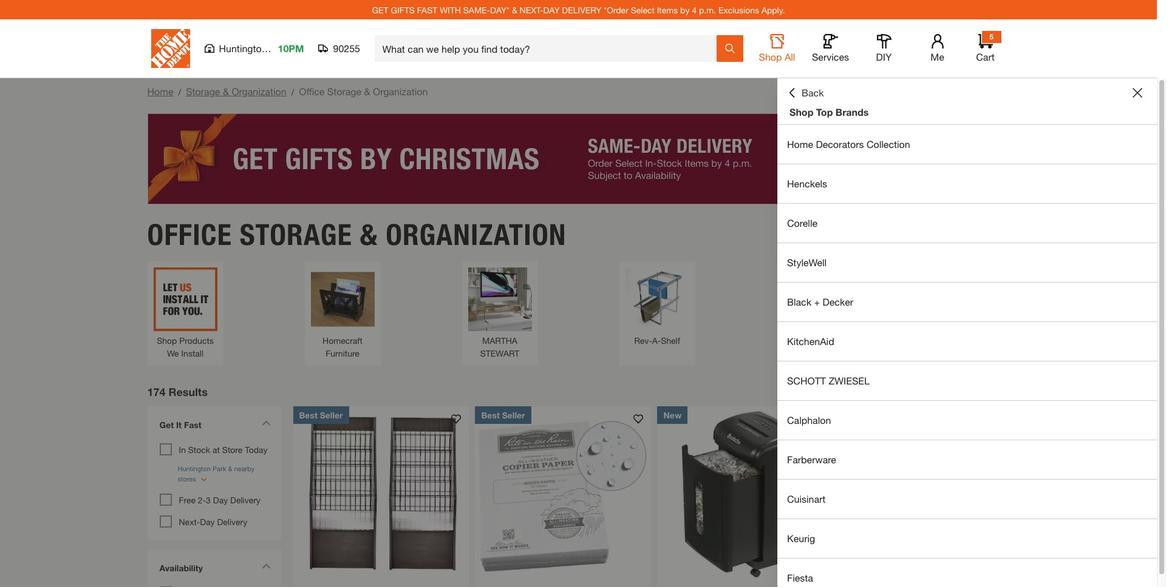 Task type: vqa. For each thing, say whether or not it's contained in the screenshot.
decker
yes



Task type: locate. For each thing, give the bounding box(es) containing it.
1 horizontal spatial office
[[299, 86, 325, 97]]

0 vertical spatial delivery
[[230, 495, 260, 506]]

menu
[[778, 125, 1157, 588]]

0 vertical spatial home
[[147, 86, 173, 97]]

next-day delivery link
[[179, 517, 247, 528]]

30 l/7.9 gal. paper shredder cross cut document shredder for credit card/cd/junk mail shredder for office home image
[[658, 407, 834, 583]]

farberware
[[787, 454, 836, 466]]

kitchenaid link
[[778, 323, 1157, 361]]

martha stewart
[[480, 336, 520, 359]]

get gifts fast with same-day* & next-day delivery *order select items by 4 p.m. exclusions apply.
[[372, 5, 785, 15]]

2 best from the left
[[481, 410, 500, 421]]

delivery down free 2-3 day delivery
[[217, 517, 247, 528]]

henckels
[[787, 178, 827, 190]]

get
[[159, 420, 174, 430]]

0 vertical spatial office
[[299, 86, 325, 97]]

we
[[167, 348, 179, 359]]

sponsored banner image
[[147, 114, 1010, 205]]

exclusions
[[719, 5, 759, 15]]

day down 3 at bottom left
[[200, 517, 215, 528]]

*order
[[604, 5, 629, 15]]

home decorators collection
[[787, 138, 910, 150]]

decorators
[[816, 138, 864, 150]]

storage & organization link
[[186, 86, 286, 97]]

shop up we
[[157, 336, 177, 346]]

0 horizontal spatial best
[[299, 410, 318, 421]]

0 horizontal spatial home
[[147, 86, 173, 97]]

organization
[[232, 86, 286, 97], [373, 86, 428, 97], [386, 217, 566, 252]]

0 horizontal spatial seller
[[320, 410, 343, 421]]

1 / from the left
[[178, 87, 181, 97]]

1 horizontal spatial best seller
[[481, 410, 525, 421]]

5
[[990, 32, 994, 41]]

schott zwiesel
[[787, 375, 870, 387]]

brands
[[836, 106, 869, 118]]

martha
[[482, 336, 517, 346]]

seller
[[320, 410, 343, 421], [502, 410, 525, 421]]

shop products we install link
[[153, 268, 217, 360]]

diy
[[876, 51, 892, 63]]

shop top brands
[[790, 106, 869, 118]]

shop inside shop products we install
[[157, 336, 177, 346]]

seller for all-weather 8-1/2 in. x 11 in. 20 lbs. bulk copier paper, white (500-sheet pack) image
[[502, 410, 525, 421]]

next-day delivery
[[179, 517, 247, 528]]

home link
[[147, 86, 173, 97]]

stylewell
[[787, 257, 827, 268]]

2 seller from the left
[[502, 410, 525, 421]]

results
[[169, 385, 208, 399]]

shop left "all"
[[759, 51, 782, 63]]

/ right home link
[[178, 87, 181, 97]]

henckels link
[[778, 165, 1157, 203]]

1 horizontal spatial seller
[[502, 410, 525, 421]]

fast
[[417, 5, 438, 15]]

1 horizontal spatial best
[[481, 410, 500, 421]]

best seller
[[299, 410, 343, 421], [481, 410, 525, 421]]

home
[[147, 86, 173, 97], [787, 138, 813, 150]]

cx8 crosscut shredder image
[[840, 407, 1016, 583]]

wall mounted image
[[783, 268, 846, 331]]

same-
[[463, 5, 490, 15]]

0 horizontal spatial office
[[147, 217, 232, 252]]

next-
[[520, 5, 543, 15]]

free
[[179, 495, 196, 506]]

by
[[680, 5, 690, 15]]

home for home decorators collection
[[787, 138, 813, 150]]

0 horizontal spatial /
[[178, 87, 181, 97]]

home left decorators
[[787, 138, 813, 150]]

me
[[931, 51, 944, 63]]

homecraft furniture link
[[311, 268, 374, 360]]

&
[[512, 5, 517, 15], [223, 86, 229, 97], [364, 86, 370, 97], [360, 217, 378, 252]]

174 results
[[147, 385, 208, 399]]

0 vertical spatial shop
[[759, 51, 782, 63]]

delivery right 3 at bottom left
[[230, 495, 260, 506]]

rev a shelf image
[[625, 268, 689, 331]]

keurig link
[[778, 520, 1157, 559]]

office supplies image
[[940, 268, 1004, 331]]

select
[[631, 5, 655, 15]]

wall mounted link
[[783, 268, 846, 347]]

cuisinart link
[[778, 480, 1157, 519]]

1 best seller from the left
[[299, 410, 343, 421]]

farberware link
[[778, 441, 1157, 480]]

1 vertical spatial shop
[[790, 106, 814, 118]]

1 horizontal spatial home
[[787, 138, 813, 150]]

schott
[[787, 375, 826, 387]]

home down the home depot logo
[[147, 86, 173, 97]]

day right 3 at bottom left
[[213, 495, 228, 506]]

services
[[812, 51, 849, 63]]

top
[[816, 106, 833, 118]]

2 best seller from the left
[[481, 410, 525, 421]]

/ down the 10pm
[[291, 87, 294, 97]]

best seller for all-weather 8-1/2 in. x 11 in. 20 lbs. bulk copier paper, white (500-sheet pack) image
[[481, 410, 525, 421]]

1 vertical spatial home
[[787, 138, 813, 150]]

1 horizontal spatial /
[[291, 87, 294, 97]]

feedback link image
[[1150, 205, 1166, 271]]

in stock at store today
[[179, 445, 268, 455]]

shop down back button
[[790, 106, 814, 118]]

1 vertical spatial delivery
[[217, 517, 247, 528]]

store
[[222, 445, 243, 455]]

shop products we install image
[[153, 268, 217, 331]]

0 horizontal spatial best seller
[[299, 410, 343, 421]]

1 horizontal spatial shop
[[759, 51, 782, 63]]

rev-
[[634, 336, 652, 346]]

shelf
[[661, 336, 680, 346]]

2 vertical spatial shop
[[157, 336, 177, 346]]

2 horizontal spatial shop
[[790, 106, 814, 118]]

1 vertical spatial day
[[200, 517, 215, 528]]

fiesta
[[787, 573, 813, 584]]

shop inside shop all button
[[759, 51, 782, 63]]

1 seller from the left
[[320, 410, 343, 421]]

1 best from the left
[[299, 410, 318, 421]]

wooden free standing 6-tier display literature brochure magazine rack in black (2-pack) image
[[293, 407, 469, 583]]

/
[[178, 87, 181, 97], [291, 87, 294, 97]]

rev-a-shelf
[[634, 336, 680, 346]]

office storage & organization
[[147, 217, 566, 252]]

day*
[[490, 5, 510, 15]]

calphalon
[[787, 415, 831, 426]]

homecraft furniture
[[323, 336, 363, 359]]

office
[[299, 86, 325, 97], [147, 217, 232, 252]]

home decorators collection link
[[778, 125, 1157, 164]]

best
[[299, 410, 318, 421], [481, 410, 500, 421]]

0 horizontal spatial shop
[[157, 336, 177, 346]]

collection
[[867, 138, 910, 150]]

martha stewart link
[[468, 268, 532, 360]]



Task type: describe. For each thing, give the bounding box(es) containing it.
me button
[[918, 34, 957, 63]]

apply.
[[762, 5, 785, 15]]

back button
[[787, 87, 824, 99]]

cart
[[976, 51, 995, 63]]

corelle
[[787, 217, 818, 229]]

get it fast
[[159, 420, 201, 430]]

1 vertical spatial office
[[147, 217, 232, 252]]

90255 button
[[319, 43, 361, 55]]

2-
[[198, 495, 206, 506]]

huntington
[[219, 43, 267, 54]]

day
[[543, 5, 560, 15]]

corelle link
[[778, 204, 1157, 243]]

fast
[[184, 420, 201, 430]]

schott zwiesel link
[[778, 362, 1157, 401]]

drawer close image
[[1133, 88, 1143, 98]]

delivery
[[562, 5, 602, 15]]

services button
[[811, 34, 850, 63]]

huntington park
[[219, 43, 290, 54]]

wall mounted
[[788, 336, 841, 346]]

get
[[372, 5, 389, 15]]

best for all-weather 8-1/2 in. x 11 in. 20 lbs. bulk copier paper, white (500-sheet pack) image
[[481, 410, 500, 421]]

kitchenaid
[[787, 336, 834, 347]]

What can we help you find today? search field
[[382, 36, 716, 61]]

in
[[179, 445, 186, 455]]

availability link
[[153, 556, 275, 584]]

shop for shop products we install
[[157, 336, 177, 346]]

wall
[[788, 336, 804, 346]]

next-
[[179, 517, 200, 528]]

home / storage & organization / office storage & organization
[[147, 86, 428, 97]]

90255
[[333, 43, 360, 54]]

with
[[440, 5, 461, 15]]

gifts
[[391, 5, 415, 15]]

+
[[814, 296, 820, 308]]

keurig
[[787, 533, 815, 545]]

shop products we install
[[157, 336, 214, 359]]

items
[[657, 5, 678, 15]]

homecraft
[[323, 336, 363, 346]]

today
[[245, 445, 268, 455]]

decker
[[823, 296, 854, 308]]

diy button
[[865, 34, 904, 63]]

it
[[176, 420, 182, 430]]

all-weather 8-1/2 in. x 11 in. 20 lbs. bulk copier paper, white (500-sheet pack) image
[[475, 407, 651, 583]]

products
[[179, 336, 214, 346]]

shop all
[[759, 51, 795, 63]]

10pm
[[278, 43, 304, 54]]

furniture
[[326, 348, 360, 359]]

free 2-3 day delivery
[[179, 495, 260, 506]]

new
[[664, 410, 682, 421]]

home for home / storage & organization / office storage & organization
[[147, 86, 173, 97]]

p.m.
[[699, 5, 716, 15]]

4
[[692, 5, 697, 15]]

the home depot logo image
[[151, 29, 190, 68]]

best seller for "wooden free standing 6-tier display literature brochure magazine rack in black (2-pack)" image
[[299, 410, 343, 421]]

rev-a-shelf link
[[625, 268, 689, 347]]

fiesta link
[[778, 559, 1157, 588]]

all
[[785, 51, 795, 63]]

cart 5
[[976, 32, 995, 63]]

3
[[206, 495, 211, 506]]

back
[[802, 87, 824, 98]]

homecraft furniture image
[[311, 268, 374, 331]]

menu containing home decorators collection
[[778, 125, 1157, 588]]

stock
[[188, 445, 210, 455]]

shop for shop top brands
[[790, 106, 814, 118]]

black
[[787, 296, 812, 308]]

at
[[213, 445, 220, 455]]

0 vertical spatial day
[[213, 495, 228, 506]]

black + decker
[[787, 296, 854, 308]]

seller for "wooden free standing 6-tier display literature brochure magazine rack in black (2-pack)" image
[[320, 410, 343, 421]]

stewart
[[480, 348, 520, 359]]

2 / from the left
[[291, 87, 294, 97]]

martha stewart image
[[468, 268, 532, 331]]

cuisinart
[[787, 494, 826, 505]]

availability
[[159, 563, 203, 574]]

free 2-3 day delivery link
[[179, 495, 260, 506]]

stylewell link
[[778, 244, 1157, 282]]

park
[[270, 43, 290, 54]]

zwiesel
[[829, 375, 870, 387]]

calphalon link
[[778, 402, 1157, 440]]

in stock at store today link
[[179, 445, 268, 455]]

best for "wooden free standing 6-tier display literature brochure magazine rack in black (2-pack)" image
[[299, 410, 318, 421]]

shop for shop all
[[759, 51, 782, 63]]



